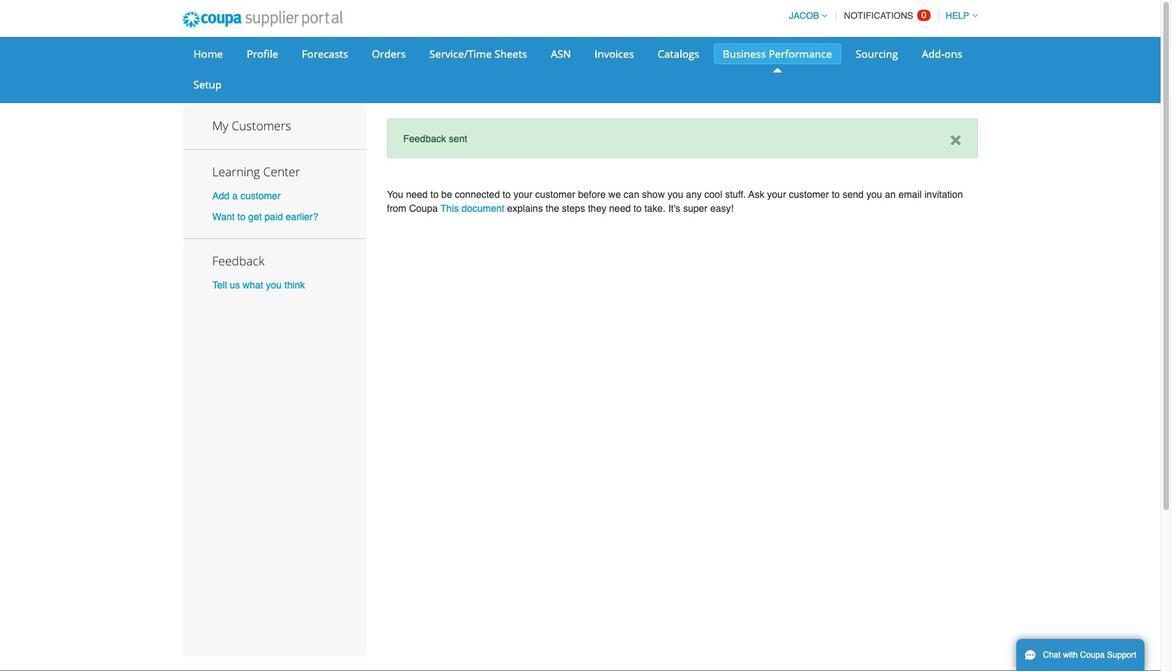 Task type: vqa. For each thing, say whether or not it's contained in the screenshot.
restriction,
no



Task type: locate. For each thing, give the bounding box(es) containing it.
navigation
[[783, 2, 978, 29]]

coupa supplier portal image
[[173, 2, 352, 37]]



